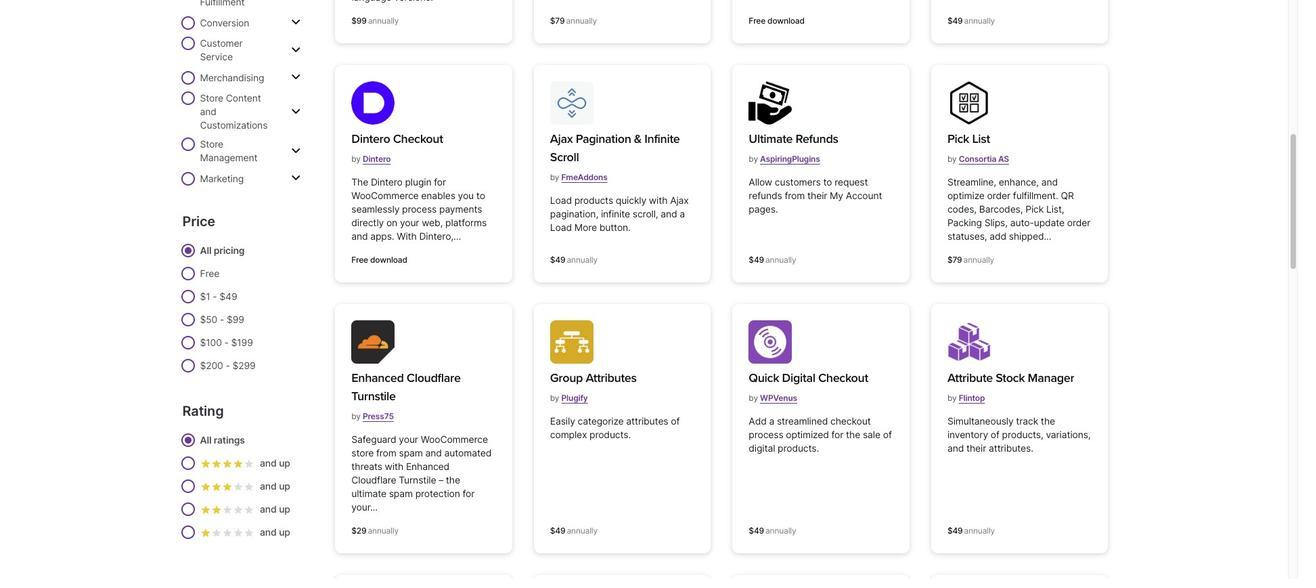 Task type: locate. For each thing, give the bounding box(es) containing it.
2 show subcategories image from the top
[[291, 145, 301, 156]]

your inside safeguard your woocommerce store from spam and automated threats with enhanced cloudflare turnstile – the ultimate spam protection for your...
[[399, 433, 418, 445]]

0 vertical spatial store
[[200, 92, 224, 104]]

easily categorize attributes of complex products.
[[550, 415, 680, 440]]

$49 annually for attribute stock manager
[[948, 526, 996, 536]]

woocommerce inside safeguard your woocommerce store from spam and automated threats with enhanced cloudflare turnstile – the ultimate spam protection for your...
[[421, 433, 488, 445]]

- for $200
[[226, 360, 230, 371]]

$49 for attribute stock manager
[[948, 526, 963, 536]]

- for $50
[[220, 314, 224, 325]]

annually for pick list
[[964, 255, 995, 265]]

1 vertical spatial download
[[370, 255, 408, 265]]

a right scroll,
[[680, 208, 685, 219]]

dintero down dintero link
[[371, 176, 403, 188]]

0 vertical spatial enhanced
[[352, 370, 404, 385]]

protection
[[416, 488, 460, 499]]

a
[[680, 208, 685, 219], [770, 415, 775, 427]]

slips,
[[985, 217, 1008, 228]]

pick inside pick list link
[[948, 131, 970, 146]]

1 vertical spatial with
[[385, 460, 404, 472]]

your right safeguard
[[399, 433, 418, 445]]

by left the plugify link
[[550, 393, 560, 403]]

1 vertical spatial your
[[399, 433, 418, 445]]

show subcategories image
[[291, 72, 301, 83], [291, 145, 301, 156]]

checkout up checkout
[[819, 370, 869, 385]]

and inside "the dintero plugin for woocommerce enables you to seamlessly process payments directly on your web, platforms and apps. with dintero,..."
[[352, 230, 368, 242]]

woocommerce
[[352, 190, 419, 201], [421, 433, 488, 445]]

2 and up from the top
[[258, 480, 290, 492]]

1 horizontal spatial for
[[463, 488, 475, 499]]

1 vertical spatial a
[[770, 415, 775, 427]]

add
[[990, 230, 1007, 242]]

1 vertical spatial ajax
[[671, 194, 689, 206]]

the down checkout
[[847, 429, 861, 440]]

platforms
[[446, 217, 487, 228]]

spam right ultimate
[[389, 488, 413, 499]]

you
[[458, 190, 474, 201]]

show subcategories image for merchandising
[[291, 72, 301, 83]]

with up scroll,
[[649, 194, 668, 206]]

the
[[352, 176, 369, 188]]

rating
[[183, 403, 224, 419]]

store down merchandising
[[200, 92, 224, 104]]

consortia as link
[[959, 148, 1010, 169]]

0 horizontal spatial of
[[671, 415, 680, 427]]

for inside add a streamlined checkout process optimized for the sale of digital products.
[[832, 429, 844, 440]]

the
[[1041, 415, 1056, 427], [847, 429, 861, 440], [446, 474, 460, 486]]

your
[[400, 217, 419, 228], [399, 433, 418, 445]]

by for ultimate refunds
[[749, 154, 758, 164]]

- left $299
[[226, 360, 230, 371]]

1 horizontal spatial woocommerce
[[421, 433, 488, 445]]

turnstile inside safeguard your woocommerce store from spam and automated threats with enhanced cloudflare turnstile – the ultimate spam protection for your...
[[399, 474, 436, 486]]

the right track
[[1041, 415, 1056, 427]]

1 vertical spatial the
[[847, 429, 861, 440]]

spam
[[399, 447, 423, 458], [389, 488, 413, 499]]

scroll
[[550, 150, 579, 165]]

dintero inside "the dintero plugin for woocommerce enables you to seamlessly process payments directly on your web, platforms and apps. with dintero,..."
[[371, 176, 403, 188]]

to up "my"
[[824, 176, 833, 188]]

streamline,
[[948, 176, 997, 188]]

- left "$199"
[[224, 337, 229, 348]]

1 horizontal spatial to
[[824, 176, 833, 188]]

1 horizontal spatial free
[[352, 255, 368, 265]]

by left press75
[[352, 411, 361, 421]]

1 horizontal spatial from
[[785, 190, 805, 201]]

0 vertical spatial $79
[[550, 16, 565, 26]]

from inside safeguard your woocommerce store from spam and automated threats with enhanced cloudflare turnstile – the ultimate spam protection for your...
[[376, 447, 397, 458]]

products. down categorize
[[590, 429, 631, 440]]

0 horizontal spatial enhanced
[[352, 370, 404, 385]]

2 show subcategories image from the top
[[291, 44, 301, 55]]

$29
[[352, 526, 367, 536]]

the inside add a streamlined checkout process optimized for the sale of digital products.
[[847, 429, 861, 440]]

enhanced
[[352, 370, 404, 385], [406, 460, 450, 472]]

0 vertical spatial woocommerce
[[352, 190, 419, 201]]

0 vertical spatial all
[[200, 244, 212, 256]]

0 horizontal spatial to
[[477, 190, 485, 201]]

their down inventory
[[967, 442, 987, 454]]

1 horizontal spatial with
[[649, 194, 668, 206]]

pick down fulfillment.
[[1026, 203, 1044, 215]]

button.
[[600, 221, 631, 233]]

2 horizontal spatial of
[[991, 429, 1000, 440]]

plugify
[[562, 393, 588, 403]]

load up pagination, at the top
[[550, 194, 572, 206]]

1 vertical spatial $79 annually
[[948, 255, 995, 265]]

- for $1
[[213, 291, 217, 302]]

to inside allow customers to request refunds from their my account pages.
[[824, 176, 833, 188]]

0 horizontal spatial cloudflare
[[352, 474, 397, 486]]

1 horizontal spatial download
[[768, 16, 805, 26]]

1 vertical spatial products.
[[778, 442, 819, 454]]

order up barcodes,
[[988, 190, 1011, 201]]

their inside simultaneously track the inventory of products, variations, and their attributes.
[[967, 442, 987, 454]]

plugify link
[[562, 387, 588, 408]]

enhanced up press75
[[352, 370, 404, 385]]

1 horizontal spatial a
[[770, 415, 775, 427]]

with inside load products quickly with ajax pagination, infinite scroll, and a load more button.
[[649, 194, 668, 206]]

for inside "the dintero plugin for woocommerce enables you to seamlessly process payments directly on your web, platforms and apps. with dintero,..."
[[434, 176, 446, 188]]

store management
[[200, 138, 258, 163]]

2 all from the top
[[200, 434, 212, 446]]

woocommerce up seamlessly
[[352, 190, 419, 201]]

statuses,
[[948, 230, 988, 242]]

categorize
[[578, 415, 624, 427]]

codes,
[[948, 203, 977, 215]]

3 and up from the top
[[258, 503, 290, 515]]

with right threats on the left of page
[[385, 460, 404, 472]]

$49 annually for ultimate refunds
[[749, 255, 797, 265]]

consortia
[[959, 154, 997, 164]]

1 show subcategories image from the top
[[291, 17, 301, 28]]

by aspiringplugins
[[749, 154, 821, 164]]

0 vertical spatial $79 annually
[[550, 16, 597, 26]]

0 vertical spatial process
[[402, 203, 437, 215]]

safeguard
[[352, 433, 397, 445]]

0 vertical spatial load
[[550, 194, 572, 206]]

store inside store management
[[200, 138, 224, 150]]

for up enables
[[434, 176, 446, 188]]

0 vertical spatial a
[[680, 208, 685, 219]]

0 vertical spatial $99
[[352, 16, 367, 26]]

1 vertical spatial store
[[200, 138, 224, 150]]

optimized
[[786, 429, 829, 440]]

1 vertical spatial $79
[[948, 255, 963, 265]]

a inside add a streamlined checkout process optimized for the sale of digital products.
[[770, 415, 775, 427]]

of right sale
[[884, 429, 892, 440]]

request
[[835, 176, 868, 188]]

0 horizontal spatial process
[[402, 203, 437, 215]]

web,
[[422, 217, 443, 228]]

products. inside 'easily categorize attributes of complex products.'
[[590, 429, 631, 440]]

1 vertical spatial turnstile
[[399, 474, 436, 486]]

dintero
[[352, 131, 390, 146], [363, 154, 391, 164], [371, 176, 403, 188]]

download
[[768, 16, 805, 26], [370, 255, 408, 265]]

0 horizontal spatial products.
[[590, 429, 631, 440]]

by left dintero link
[[352, 154, 361, 164]]

1 vertical spatial free download
[[352, 255, 408, 265]]

0 horizontal spatial with
[[385, 460, 404, 472]]

annually for attribute stock manager
[[965, 526, 996, 536]]

$79 annually
[[550, 16, 597, 26], [948, 255, 995, 265]]

1 vertical spatial for
[[832, 429, 844, 440]]

1 load from the top
[[550, 194, 572, 206]]

threats
[[352, 460, 383, 472]]

1 vertical spatial load
[[550, 221, 572, 233]]

$99 annually
[[352, 16, 399, 26]]

process inside "the dintero plugin for woocommerce enables you to seamlessly process payments directly on your web, platforms and apps. with dintero,..."
[[402, 203, 437, 215]]

1 vertical spatial checkout
[[819, 370, 869, 385]]

checkout
[[393, 131, 443, 146], [819, 370, 869, 385]]

enhanced cloudflare turnstile link
[[352, 369, 496, 406]]

0 vertical spatial with
[[649, 194, 668, 206]]

of inside add a streamlined checkout process optimized for the sale of digital products.
[[884, 429, 892, 440]]

0 vertical spatial cloudflare
[[407, 370, 461, 385]]

by for quick digital checkout
[[749, 393, 758, 403]]

0 vertical spatial download
[[768, 16, 805, 26]]

order down qr
[[1068, 217, 1091, 228]]

show subcategories image for store management
[[291, 145, 301, 156]]

by for group attributes
[[550, 393, 560, 403]]

0 vertical spatial their
[[808, 190, 828, 201]]

3 show subcategories image from the top
[[291, 106, 301, 117]]

for
[[434, 176, 446, 188], [832, 429, 844, 440], [463, 488, 475, 499]]

show subcategories image right merchandising
[[291, 72, 301, 83]]

1 horizontal spatial $99
[[352, 16, 367, 26]]

your up with
[[400, 217, 419, 228]]

flintop link
[[959, 387, 986, 408]]

your...
[[352, 501, 378, 513]]

content
[[226, 92, 261, 104]]

turnstile inside enhanced cloudflare turnstile
[[352, 389, 396, 404]]

show subcategories image for marketing
[[291, 173, 301, 184]]

list
[[973, 131, 991, 146]]

ajax pagination & infinite scroll link
[[550, 130, 695, 167]]

1 vertical spatial free
[[352, 255, 368, 265]]

enhanced up –
[[406, 460, 450, 472]]

2 vertical spatial for
[[463, 488, 475, 499]]

by for dintero checkout
[[352, 154, 361, 164]]

to
[[824, 176, 833, 188], [477, 190, 485, 201]]

turnstile left –
[[399, 474, 436, 486]]

1 all from the top
[[200, 244, 212, 256]]

ajax up scroll
[[550, 131, 573, 146]]

1 store from the top
[[200, 92, 224, 104]]

dintero for the
[[371, 176, 403, 188]]

0 horizontal spatial free
[[200, 267, 220, 279]]

their
[[808, 190, 828, 201], [967, 442, 987, 454]]

load down pagination, at the top
[[550, 221, 572, 233]]

pick
[[948, 131, 970, 146], [1026, 203, 1044, 215]]

packing
[[948, 217, 983, 228]]

all left pricing
[[200, 244, 212, 256]]

woocommerce up automated
[[421, 433, 488, 445]]

variations,
[[1047, 429, 1091, 440]]

show subcategories image right store management
[[291, 145, 301, 156]]

0 vertical spatial to
[[824, 176, 833, 188]]

1 vertical spatial process
[[749, 429, 784, 440]]

1 horizontal spatial process
[[749, 429, 784, 440]]

0 horizontal spatial ajax
[[550, 131, 573, 146]]

by up allow
[[749, 154, 758, 164]]

with inside safeguard your woocommerce store from spam and automated threats with enhanced cloudflare turnstile – the ultimate spam protection for your...
[[385, 460, 404, 472]]

by down scroll
[[550, 172, 560, 182]]

as
[[999, 154, 1010, 164]]

&
[[634, 131, 642, 146]]

store up management
[[200, 138, 224, 150]]

turnstile
[[352, 389, 396, 404], [399, 474, 436, 486]]

checkout up plugin
[[393, 131, 443, 146]]

all ratings
[[200, 434, 245, 446]]

group
[[550, 370, 583, 385]]

0 vertical spatial for
[[434, 176, 446, 188]]

by left consortia
[[948, 154, 957, 164]]

2 horizontal spatial the
[[1041, 415, 1056, 427]]

ajax right quickly
[[671, 194, 689, 206]]

0 vertical spatial products.
[[590, 429, 631, 440]]

by for pick list
[[948, 154, 957, 164]]

and inside streamline, enhance, and optimize order fulfillment. qr codes, barcodes, pick list, packing slips, auto-update order statuses, add shipped...
[[1042, 176, 1058, 188]]

1 horizontal spatial the
[[847, 429, 861, 440]]

1 vertical spatial all
[[200, 434, 212, 446]]

4 show subcategories image from the top
[[291, 173, 301, 184]]

1 show subcategories image from the top
[[291, 72, 301, 83]]

annually for ultimate refunds
[[766, 255, 797, 265]]

and up
[[258, 457, 290, 469], [258, 480, 290, 492], [258, 503, 290, 515], [258, 526, 290, 538]]

2 vertical spatial dintero
[[371, 176, 403, 188]]

2 horizontal spatial free
[[749, 16, 766, 26]]

by flintop
[[948, 393, 986, 403]]

a right add
[[770, 415, 775, 427]]

quick digital checkout
[[749, 370, 869, 385]]

their left "my"
[[808, 190, 828, 201]]

$49 for ultimate refunds
[[749, 255, 765, 265]]

store inside store content and customizations
[[200, 92, 224, 104]]

dintero down dintero checkout link
[[363, 154, 391, 164]]

process inside add a streamlined checkout process optimized for the sale of digital products.
[[749, 429, 784, 440]]

$49 for ajax pagination & infinite scroll
[[550, 255, 566, 265]]

annually
[[368, 16, 399, 26], [566, 16, 597, 26], [965, 16, 996, 26], [567, 255, 598, 265], [766, 255, 797, 265], [964, 255, 995, 265], [368, 526, 399, 536], [567, 526, 598, 536], [766, 526, 797, 536], [965, 526, 996, 536]]

1 horizontal spatial turnstile
[[399, 474, 436, 486]]

1 vertical spatial cloudflare
[[352, 474, 397, 486]]

manager
[[1028, 370, 1075, 385]]

1 horizontal spatial $79
[[948, 255, 963, 265]]

- right "$50"
[[220, 314, 224, 325]]

spam right the store
[[399, 447, 423, 458]]

pick left the list
[[948, 131, 970, 146]]

4 up from the top
[[279, 526, 290, 538]]

0 horizontal spatial order
[[988, 190, 1011, 201]]

0 vertical spatial free
[[749, 16, 766, 26]]

show subcategories image for customer service
[[291, 44, 301, 55]]

1 up from the top
[[279, 457, 290, 469]]

show subcategories image
[[291, 17, 301, 28], [291, 44, 301, 55], [291, 106, 301, 117], [291, 173, 301, 184]]

1 vertical spatial dintero
[[363, 154, 391, 164]]

1 horizontal spatial cloudflare
[[407, 370, 461, 385]]

0 vertical spatial free download
[[749, 16, 805, 26]]

1 vertical spatial to
[[477, 190, 485, 201]]

0 vertical spatial turnstile
[[352, 389, 396, 404]]

0 horizontal spatial turnstile
[[352, 389, 396, 404]]

for down checkout
[[832, 429, 844, 440]]

all left ratings
[[200, 434, 212, 446]]

of down simultaneously
[[991, 429, 1000, 440]]

0 horizontal spatial the
[[446, 474, 460, 486]]

seamlessly
[[352, 203, 400, 215]]

and inside simultaneously track the inventory of products, variations, and their attributes.
[[948, 442, 964, 454]]

2 vertical spatial the
[[446, 474, 460, 486]]

0 vertical spatial ajax
[[550, 131, 573, 146]]

1 vertical spatial show subcategories image
[[291, 145, 301, 156]]

0 horizontal spatial $99
[[227, 314, 244, 325]]

for right protection
[[463, 488, 475, 499]]

0 horizontal spatial checkout
[[393, 131, 443, 146]]

show subcategories image for store content and customizations
[[291, 106, 301, 117]]

0 horizontal spatial a
[[680, 208, 685, 219]]

process up web,
[[402, 203, 437, 215]]

0 horizontal spatial from
[[376, 447, 397, 458]]

the right –
[[446, 474, 460, 486]]

all for rating
[[200, 434, 212, 446]]

- right $1
[[213, 291, 217, 302]]

of inside simultaneously track the inventory of products, variations, and their attributes.
[[991, 429, 1000, 440]]

dintero up by dintero
[[352, 131, 390, 146]]

1 horizontal spatial of
[[884, 429, 892, 440]]

1 horizontal spatial free download
[[749, 16, 805, 26]]

ajax inside ajax pagination & infinite scroll
[[550, 131, 573, 146]]

0 vertical spatial the
[[1041, 415, 1056, 427]]

a inside load products quickly with ajax pagination, infinite scroll, and a load more button.
[[680, 208, 685, 219]]

by down the quick
[[749, 393, 758, 403]]

process up digital
[[749, 429, 784, 440]]

from down customers
[[785, 190, 805, 201]]

$100 - $199
[[200, 337, 253, 348]]

to right you
[[477, 190, 485, 201]]

for inside safeguard your woocommerce store from spam and automated threats with enhanced cloudflare turnstile – the ultimate spam protection for your...
[[463, 488, 475, 499]]

from down safeguard
[[376, 447, 397, 458]]

of right attributes
[[671, 415, 680, 427]]

2 store from the top
[[200, 138, 224, 150]]

all
[[200, 244, 212, 256], [200, 434, 212, 446]]

pick inside streamline, enhance, and optimize order fulfillment. qr codes, barcodes, pick list, packing slips, auto-update order statuses, add shipped...
[[1026, 203, 1044, 215]]

0 vertical spatial from
[[785, 190, 805, 201]]

1 vertical spatial order
[[1068, 217, 1091, 228]]

quick
[[749, 370, 780, 385]]

update
[[1035, 217, 1065, 228]]

0 vertical spatial show subcategories image
[[291, 72, 301, 83]]

0 horizontal spatial download
[[370, 255, 408, 265]]

$49
[[948, 16, 963, 26], [550, 255, 566, 265], [749, 255, 765, 265], [220, 291, 237, 302], [550, 526, 566, 536], [749, 526, 765, 536], [948, 526, 963, 536]]

1 horizontal spatial their
[[967, 442, 987, 454]]

$49 for quick digital checkout
[[749, 526, 765, 536]]

products. down optimized
[[778, 442, 819, 454]]

wpvenus link
[[761, 387, 798, 408]]

annually for group attributes
[[567, 526, 598, 536]]

store
[[200, 92, 224, 104], [200, 138, 224, 150]]

fmeaddons
[[562, 172, 608, 182]]

0 vertical spatial checkout
[[393, 131, 443, 146]]

$99
[[352, 16, 367, 26], [227, 314, 244, 325]]

1 vertical spatial woocommerce
[[421, 433, 488, 445]]

0 horizontal spatial their
[[808, 190, 828, 201]]

show subcategories image for conversion
[[291, 17, 301, 28]]

turnstile up by press75
[[352, 389, 396, 404]]

by left flintop
[[948, 393, 957, 403]]

infinite
[[645, 131, 680, 146]]

free
[[749, 16, 766, 26], [352, 255, 368, 265], [200, 267, 220, 279]]

track
[[1017, 415, 1039, 427]]

1 vertical spatial their
[[967, 442, 987, 454]]

store for store content and customizations
[[200, 92, 224, 104]]

allow customers to request refunds from their my account pages.
[[749, 176, 883, 215]]

by for ajax pagination & infinite scroll
[[550, 172, 560, 182]]

0 horizontal spatial for
[[434, 176, 446, 188]]



Task type: vqa. For each thing, say whether or not it's contained in the screenshot.


Task type: describe. For each thing, give the bounding box(es) containing it.
products. inside add a streamlined checkout process optimized for the sale of digital products.
[[778, 442, 819, 454]]

shipped...
[[1010, 230, 1052, 242]]

all pricing
[[200, 244, 245, 256]]

marketing
[[200, 172, 244, 184]]

2 vertical spatial free
[[200, 267, 220, 279]]

price
[[183, 213, 215, 230]]

$50
[[200, 314, 217, 325]]

simultaneously track the inventory of products, variations, and their attributes.
[[948, 415, 1091, 454]]

$1 - $49
[[200, 291, 237, 302]]

all for price
[[200, 244, 212, 256]]

and inside store content and customizations
[[200, 106, 217, 117]]

0 vertical spatial order
[[988, 190, 1011, 201]]

barcodes,
[[980, 203, 1024, 215]]

streamlined
[[777, 415, 828, 427]]

plugin
[[405, 176, 432, 188]]

by for enhanced cloudflare turnstile
[[352, 411, 361, 421]]

group attributes link
[[550, 369, 637, 387]]

group attributes
[[550, 370, 637, 385]]

pricing
[[214, 244, 245, 256]]

fmeaddons link
[[562, 167, 608, 188]]

aspiringplugins
[[761, 154, 821, 164]]

the inside simultaneously track the inventory of products, variations, and their attributes.
[[1041, 415, 1056, 427]]

enhanced inside safeguard your woocommerce store from spam and automated threats with enhanced cloudflare turnstile – the ultimate spam protection for your...
[[406, 460, 450, 472]]

checkout inside quick digital checkout link
[[819, 370, 869, 385]]

and inside load products quickly with ajax pagination, infinite scroll, and a load more button.
[[661, 208, 678, 219]]

by consortia as
[[948, 154, 1010, 164]]

attribute stock manager
[[948, 370, 1075, 385]]

dintero,...
[[420, 230, 461, 242]]

1 vertical spatial $99
[[227, 314, 244, 325]]

simultaneously
[[948, 415, 1014, 427]]

dintero checkout link
[[352, 130, 443, 148]]

$29 annually
[[352, 526, 399, 536]]

attributes
[[586, 370, 637, 385]]

customer service
[[200, 37, 243, 62]]

annually for ajax pagination & infinite scroll
[[567, 255, 598, 265]]

dintero checkout
[[352, 131, 443, 146]]

and inside safeguard your woocommerce store from spam and automated threats with enhanced cloudflare turnstile – the ultimate spam protection for your...
[[426, 447, 442, 458]]

store for store management
[[200, 138, 224, 150]]

automated
[[445, 447, 492, 458]]

attributes.
[[989, 442, 1034, 454]]

$100
[[200, 337, 222, 348]]

auto-
[[1011, 217, 1035, 228]]

directly
[[352, 217, 384, 228]]

4 and up from the top
[[258, 526, 290, 538]]

2 load from the top
[[550, 221, 572, 233]]

$1
[[200, 291, 210, 302]]

dintero link
[[363, 148, 391, 169]]

$200 - $299
[[200, 360, 256, 371]]

cloudflare inside safeguard your woocommerce store from spam and automated threats with enhanced cloudflare turnstile – the ultimate spam protection for your...
[[352, 474, 397, 486]]

aspiringplugins link
[[761, 148, 821, 169]]

safeguard your woocommerce store from spam and automated threats with enhanced cloudflare turnstile – the ultimate spam protection for your...
[[352, 433, 492, 513]]

digital
[[783, 370, 816, 385]]

1 and up from the top
[[258, 457, 290, 469]]

from inside allow customers to request refunds from their my account pages.
[[785, 190, 805, 201]]

attributes
[[627, 415, 669, 427]]

complex
[[550, 429, 587, 440]]

$49 annually for quick digital checkout
[[749, 526, 797, 536]]

annually for enhanced cloudflare turnstile
[[368, 526, 399, 536]]

load products quickly with ajax pagination, infinite scroll, and a load more button.
[[550, 194, 689, 233]]

refunds
[[749, 190, 783, 201]]

ultimate refunds
[[749, 131, 839, 146]]

$49 annually for group attributes
[[550, 526, 598, 536]]

by for attribute stock manager
[[948, 393, 957, 403]]

qr
[[1061, 190, 1075, 201]]

the dintero plugin for woocommerce enables you to seamlessly process payments directly on your web, platforms and apps. with dintero,...
[[352, 176, 487, 242]]

add a streamlined checkout process optimized for the sale of digital products.
[[749, 415, 892, 454]]

enhance,
[[999, 176, 1040, 188]]

enhanced inside enhanced cloudflare turnstile
[[352, 370, 404, 385]]

- for $100
[[224, 337, 229, 348]]

checkout
[[831, 415, 871, 427]]

add
[[749, 415, 767, 427]]

1 horizontal spatial $79 annually
[[948, 255, 995, 265]]

fulfillment.
[[1014, 190, 1059, 201]]

dintero for by
[[363, 154, 391, 164]]

conversion
[[200, 17, 249, 28]]

checkout inside dintero checkout link
[[393, 131, 443, 146]]

scroll,
[[633, 208, 659, 219]]

account
[[846, 190, 883, 201]]

by press75
[[352, 411, 394, 421]]

0 horizontal spatial free download
[[352, 255, 408, 265]]

quickly
[[616, 194, 647, 206]]

on
[[387, 217, 398, 228]]

2 up from the top
[[279, 480, 290, 492]]

ajax inside load products quickly with ajax pagination, infinite scroll, and a load more button.
[[671, 194, 689, 206]]

flintop
[[959, 393, 986, 403]]

0 horizontal spatial $79
[[550, 16, 565, 26]]

pagination,
[[550, 208, 599, 219]]

to inside "the dintero plugin for woocommerce enables you to seamlessly process payments directly on your web, platforms and apps. with dintero,..."
[[477, 190, 485, 201]]

their inside allow customers to request refunds from their my account pages.
[[808, 190, 828, 201]]

of inside 'easily categorize attributes of complex products.'
[[671, 415, 680, 427]]

digital
[[749, 442, 776, 454]]

sale
[[863, 429, 881, 440]]

cloudflare inside enhanced cloudflare turnstile
[[407, 370, 461, 385]]

store
[[352, 447, 374, 458]]

payments
[[440, 203, 482, 215]]

with
[[397, 230, 417, 242]]

by fmeaddons
[[550, 172, 608, 182]]

$50 - $99
[[200, 314, 244, 325]]

service
[[200, 51, 233, 62]]

optimize
[[948, 190, 985, 201]]

the inside safeguard your woocommerce store from spam and automated threats with enhanced cloudflare turnstile – the ultimate spam protection for your...
[[446, 474, 460, 486]]

0 horizontal spatial $79 annually
[[550, 16, 597, 26]]

0 vertical spatial spam
[[399, 447, 423, 458]]

$49 annually for ajax pagination & infinite scroll
[[550, 255, 598, 265]]

1 horizontal spatial order
[[1068, 217, 1091, 228]]

my
[[830, 190, 844, 201]]

your inside "the dintero plugin for woocommerce enables you to seamlessly process payments directly on your web, platforms and apps. with dintero,..."
[[400, 217, 419, 228]]

$299
[[233, 360, 256, 371]]

easily
[[550, 415, 575, 427]]

annually for quick digital checkout
[[766, 526, 797, 536]]

enables
[[421, 190, 456, 201]]

by wpvenus
[[749, 393, 798, 403]]

1 vertical spatial spam
[[389, 488, 413, 499]]

allow
[[749, 176, 773, 188]]

woocommerce inside "the dintero plugin for woocommerce enables you to seamlessly process payments directly on your web, platforms and apps. with dintero,..."
[[352, 190, 419, 201]]

attribute stock manager link
[[948, 369, 1075, 387]]

enhanced cloudflare turnstile
[[352, 370, 461, 404]]

ratings
[[214, 434, 245, 446]]

customizations
[[200, 119, 268, 131]]

$49 for group attributes
[[550, 526, 566, 536]]

pagination
[[576, 131, 632, 146]]

0 vertical spatial dintero
[[352, 131, 390, 146]]

3 up from the top
[[279, 503, 290, 515]]

customers
[[775, 176, 821, 188]]

ultimate refunds link
[[749, 130, 839, 148]]

by plugify
[[550, 393, 588, 403]]



